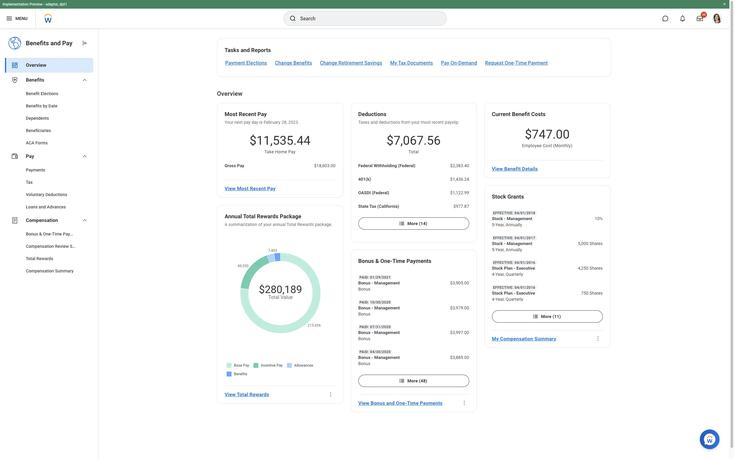 Task type: locate. For each thing, give the bounding box(es) containing it.
pay left transformation import 'image'
[[62, 39, 72, 47]]

management down 07/31/2020
[[374, 330, 400, 335]]

shares right 750
[[590, 291, 603, 296]]

2 executive from the top
[[517, 291, 535, 296]]

benefits and pay
[[26, 39, 72, 47]]

(federal)
[[398, 163, 415, 168], [372, 190, 389, 195]]

list view image left more (48)
[[399, 378, 405, 384]]

0 horizontal spatial overview
[[26, 62, 46, 68]]

change for change retirement savings
[[320, 60, 337, 66]]

0 horizontal spatial tax
[[26, 180, 33, 185]]

most recent pay element
[[225, 111, 267, 119]]

(federal) right withholding on the right top
[[398, 163, 415, 168]]

1 vertical spatial (federal)
[[372, 190, 389, 195]]

1 vertical spatial 4-
[[492, 297, 496, 302]]

reports
[[251, 47, 271, 53]]

document alt image
[[11, 217, 18, 224]]

list view image inside more (14) button
[[399, 221, 405, 227]]

most up your
[[225, 111, 237, 117]]

compensation
[[26, 217, 58, 223], [26, 244, 54, 249], [26, 269, 54, 273], [500, 336, 533, 342]]

5- for 5,000 shares
[[492, 247, 496, 252]]

2 vertical spatial benefit
[[504, 166, 521, 172]]

tax right "state"
[[369, 204, 376, 209]]

(federal) up state tax (california)
[[372, 190, 389, 195]]

executive up list view icon
[[517, 291, 535, 296]]

benefits by date
[[26, 103, 57, 108]]

quarterly
[[506, 272, 523, 277], [506, 297, 523, 302]]

related actions vertical image
[[461, 400, 467, 406]]

4-
[[492, 272, 496, 277], [492, 297, 496, 302]]

day
[[252, 120, 258, 125]]

0 horizontal spatial bonus & one-time payments
[[26, 232, 82, 237]]

1 04/01/2016 from the top
[[515, 261, 535, 265]]

2 4- from the top
[[492, 297, 496, 302]]

1 4- from the top
[[492, 272, 496, 277]]

more (14) button
[[358, 217, 469, 230]]

2 stock plan - executive 4-year, quarterly from the top
[[492, 291, 535, 302]]

1 vertical spatial tax
[[26, 180, 33, 185]]

2 stock from the top
[[492, 216, 503, 221]]

and for advances
[[39, 204, 46, 209]]

change
[[275, 60, 292, 66], [320, 60, 337, 66]]

time
[[515, 60, 527, 66], [52, 232, 62, 237], [393, 258, 405, 264], [407, 400, 419, 406]]

one- inside compensation element
[[43, 232, 52, 237]]

1 quarterly from the top
[[506, 272, 523, 277]]

$18,603.00
[[314, 163, 336, 168]]

and inside deductions taxes and deductions from your most recent payslip.
[[371, 120, 378, 125]]

tax inside my tax documents link
[[398, 60, 406, 66]]

bonus & one-time payments up compensation review statement
[[26, 232, 82, 237]]

1 vertical spatial executive
[[517, 291, 535, 296]]

1 vertical spatial 5-
[[492, 247, 496, 252]]

stock - management 5-year, annually down effective: 04/01/2018
[[492, 216, 532, 227]]

1 change from the left
[[275, 60, 292, 66]]

bonus - management bonus down "10/30/2020"
[[358, 305, 400, 316]]

menu banner
[[0, 0, 730, 28]]

0 horizontal spatial deductions
[[45, 192, 67, 197]]

stock - management 5-year, annually down effective: 04/01/2017
[[492, 241, 532, 252]]

more left (48)
[[408, 379, 418, 384]]

5 stock from the top
[[492, 291, 503, 296]]

1 vertical spatial annually
[[506, 247, 522, 252]]

paid: 04/30/2020
[[360, 350, 391, 354]]

management down "10/30/2020"
[[374, 305, 400, 310]]

0 vertical spatial shares
[[590, 241, 603, 246]]

4 effective: from the top
[[493, 286, 514, 290]]

1 executive from the top
[[517, 266, 535, 271]]

management for $3,905.00
[[374, 281, 400, 285]]

1 vertical spatial 04/01/2016
[[515, 286, 535, 290]]

pay on-demand
[[441, 60, 477, 66]]

2 chevron down small image from the top
[[81, 217, 88, 224]]

10%
[[595, 216, 603, 221]]

executive down the 04/01/2017
[[517, 266, 535, 271]]

1 stock - management 5-year, annually from the top
[[492, 216, 532, 227]]

2 shares from the top
[[590, 266, 603, 271]]

quarterly for 4,250 shares
[[506, 272, 523, 277]]

compensation down list view icon
[[500, 336, 533, 342]]

1 effective: 04/01/2016 from the top
[[493, 261, 535, 265]]

(monthly)
[[553, 143, 573, 148]]

list view image left more (14)
[[399, 221, 405, 227]]

your right from
[[411, 120, 420, 125]]

transformation import image
[[81, 39, 88, 47]]

paid:
[[360, 275, 369, 280], [360, 300, 369, 304], [360, 325, 369, 329], [360, 350, 369, 354]]

& up paid: 01/29/2021
[[375, 258, 379, 264]]

tax link
[[5, 176, 93, 188]]

tax up voluntary
[[26, 180, 33, 185]]

4 bonus - management bonus from the top
[[358, 355, 400, 366]]

1 horizontal spatial elections
[[246, 60, 267, 66]]

management down effective: 04/01/2017
[[507, 241, 532, 246]]

1 vertical spatial stock plan - executive 4-year, quarterly
[[492, 291, 535, 302]]

1 horizontal spatial overview
[[217, 90, 243, 97]]

list containing payment elections
[[217, 55, 603, 67]]

summary down total rewards link
[[55, 269, 74, 273]]

quarterly for 750 shares
[[506, 297, 523, 302]]

1 vertical spatial elections
[[41, 91, 58, 96]]

benefit left details
[[504, 166, 521, 172]]

2 year, from the top
[[496, 247, 505, 252]]

adeptai_dpt1
[[46, 2, 67, 6]]

0 vertical spatial annually
[[506, 222, 522, 227]]

management for $3,997.00
[[374, 330, 400, 335]]

2 5- from the top
[[492, 247, 496, 252]]

elections down reports
[[246, 60, 267, 66]]

effective:
[[493, 211, 514, 215], [493, 236, 514, 240], [493, 261, 514, 265], [493, 286, 514, 290]]

0 vertical spatial summary
[[55, 269, 74, 273]]

shares right "5,000"
[[590, 241, 603, 246]]

- for $3,997.00
[[372, 330, 373, 335]]

recent up 'pay'
[[239, 111, 256, 117]]

stock - management 5-year, annually for 10%
[[492, 216, 532, 227]]

2 vertical spatial tax
[[369, 204, 376, 209]]

summary
[[55, 269, 74, 273], [535, 336, 556, 342]]

pay up your next pay day is february 28, 2023. element
[[258, 111, 267, 117]]

related actions vertical image
[[595, 336, 601, 342], [328, 391, 334, 398]]

statement
[[70, 244, 90, 249]]

0 vertical spatial most
[[225, 111, 237, 117]]

0 vertical spatial executive
[[517, 266, 535, 271]]

2 vertical spatial shares
[[590, 291, 603, 296]]

0 vertical spatial related actions vertical image
[[595, 336, 601, 342]]

tasks and reports
[[225, 47, 271, 53]]

my tax documents link
[[390, 59, 434, 67]]

1 annually from the top
[[506, 222, 522, 227]]

bonus & one-time payments link
[[5, 228, 93, 240]]

1 plan from the top
[[504, 266, 513, 271]]

4 year, from the top
[[496, 297, 505, 302]]

elections up benefits by date link
[[41, 91, 58, 96]]

1 vertical spatial stock - management 5-year, annually
[[492, 241, 532, 252]]

view total rewards button
[[222, 388, 272, 401]]

- for 10%
[[504, 216, 506, 221]]

more left '(14)'
[[408, 221, 418, 226]]

1 horizontal spatial deductions
[[358, 111, 386, 117]]

deductions inside pay element
[[45, 192, 67, 197]]

1 vertical spatial deductions
[[45, 192, 67, 197]]

$7,067.56 total
[[387, 133, 441, 154]]

my for my tax documents
[[390, 60, 397, 66]]

tax inside 'tax' link
[[26, 180, 33, 185]]

and inside button
[[386, 400, 395, 406]]

- for 5,000 shares
[[504, 241, 506, 246]]

(48)
[[419, 379, 427, 384]]

paid: for $3,979.00
[[360, 300, 369, 304]]

shares right 4,250
[[590, 266, 603, 271]]

recent inside the most recent pay your next pay day is february 28, 2023.
[[239, 111, 256, 117]]

0 vertical spatial quarterly
[[506, 272, 523, 277]]

bonus - management bonus for $3,979.00
[[358, 305, 400, 316]]

paid: 10/30/2020
[[360, 300, 391, 304]]

chevron down small image
[[81, 76, 88, 84], [81, 217, 88, 224]]

rewards
[[257, 213, 278, 220], [297, 222, 314, 227], [36, 256, 53, 261], [250, 392, 269, 397]]

04/01/2016 for 750 shares
[[515, 286, 535, 290]]

my
[[390, 60, 397, 66], [492, 336, 499, 342]]

0 vertical spatial bonus & one-time payments
[[26, 232, 82, 237]]

aca
[[26, 140, 34, 145]]

benefit inside 'button'
[[504, 166, 521, 172]]

& up the compensation review statement link
[[39, 232, 42, 237]]

plan
[[504, 266, 513, 271], [504, 291, 513, 296]]

1 5- from the top
[[492, 222, 496, 227]]

&
[[39, 232, 42, 237], [375, 258, 379, 264]]

2 effective: 04/01/2016 from the top
[[493, 286, 535, 290]]

-
[[43, 2, 45, 6], [504, 216, 506, 221], [504, 241, 506, 246], [514, 266, 515, 271], [372, 281, 373, 285], [514, 291, 515, 296], [372, 305, 373, 310], [372, 330, 373, 335], [372, 355, 373, 360]]

change retirement savings
[[320, 60, 382, 66]]

tax for my
[[398, 60, 406, 66]]

2 list view image from the top
[[399, 378, 405, 384]]

2 effective: from the top
[[493, 236, 514, 240]]

pay
[[244, 120, 251, 125]]

deductions
[[358, 111, 386, 117], [45, 192, 67, 197]]

annual total rewards package a summarization of your annual total rewards package.
[[225, 213, 332, 227]]

bonus - management bonus down 01/29/2021
[[358, 281, 400, 292]]

1 list view image from the top
[[399, 221, 405, 227]]

1 vertical spatial chevron down small image
[[81, 217, 88, 224]]

1 paid: from the top
[[360, 275, 369, 280]]

pay inside the most recent pay your next pay day is february 28, 2023.
[[258, 111, 267, 117]]

your inside annual total rewards package a summarization of your annual total rewards package.
[[263, 222, 272, 227]]

annually for 10%
[[506, 222, 522, 227]]

1 vertical spatial list view image
[[399, 378, 405, 384]]

0 vertical spatial stock - management 5-year, annually
[[492, 216, 532, 227]]

0 vertical spatial overview
[[26, 62, 46, 68]]

0 horizontal spatial elections
[[41, 91, 58, 96]]

- for $3,905.00
[[372, 281, 373, 285]]

0 vertical spatial (federal)
[[398, 163, 415, 168]]

2 stock - management 5-year, annually from the top
[[492, 241, 532, 252]]

4- for 4,250
[[492, 272, 496, 277]]

paid: left "10/30/2020"
[[360, 300, 369, 304]]

total inside button
[[237, 392, 248, 397]]

year,
[[496, 222, 505, 227], [496, 247, 505, 252], [496, 272, 505, 277], [496, 297, 505, 302]]

a summarization of your annual total rewards package. element
[[225, 221, 332, 228]]

2 bonus - management bonus from the top
[[358, 305, 400, 316]]

1 vertical spatial shares
[[590, 266, 603, 271]]

4 paid: from the top
[[360, 350, 369, 354]]

management down 01/29/2021
[[374, 281, 400, 285]]

total inside $7,067.56 total
[[409, 149, 419, 154]]

0 vertical spatial your
[[411, 120, 420, 125]]

0 vertical spatial tax
[[398, 60, 406, 66]]

shares
[[590, 241, 603, 246], [590, 266, 603, 271], [590, 291, 603, 296]]

effective: 04/01/2016 for 4,250 shares
[[493, 261, 535, 265]]

your next pay day is february 28, 2023. element
[[225, 119, 299, 125]]

0 horizontal spatial your
[[263, 222, 272, 227]]

current
[[492, 111, 511, 117]]

implementation
[[2, 2, 29, 6]]

1 vertical spatial benefit
[[512, 111, 530, 117]]

5,000 shares
[[578, 241, 603, 246]]

4 stock from the top
[[492, 266, 503, 271]]

0 vertical spatial elections
[[246, 60, 267, 66]]

benefits for benefits
[[26, 77, 44, 83]]

paid: left 01/29/2021
[[360, 275, 369, 280]]

1 chevron down small image from the top
[[81, 76, 88, 84]]

payment
[[225, 60, 245, 66], [528, 60, 548, 66]]

deductions up the taxes
[[358, 111, 386, 117]]

deductions element
[[358, 111, 386, 119]]

0 vertical spatial my
[[390, 60, 397, 66]]

0 vertical spatial 04/01/2016
[[515, 261, 535, 265]]

bonus & one-time payments up 01/29/2021
[[358, 258, 431, 264]]

management down '04/30/2020' on the right
[[374, 355, 400, 360]]

3 shares from the top
[[590, 291, 603, 296]]

2 quarterly from the top
[[506, 297, 523, 302]]

withholding
[[374, 163, 397, 168]]

0 vertical spatial list view image
[[399, 221, 405, 227]]

elections inside list
[[246, 60, 267, 66]]

inbox large image
[[697, 15, 703, 22]]

management down effective: 04/01/2018
[[507, 216, 532, 221]]

0 vertical spatial stock plan - executive 4-year, quarterly
[[492, 266, 535, 277]]

total inside compensation element
[[26, 256, 35, 261]]

5- down effective: 04/01/2017
[[492, 247, 496, 252]]

change inside "link"
[[320, 60, 337, 66]]

stock for 5,000
[[492, 241, 503, 246]]

notifications large image
[[680, 15, 686, 22]]

total
[[409, 149, 419, 154], [243, 213, 256, 220], [287, 222, 296, 227], [26, 256, 35, 261], [237, 392, 248, 397]]

one- right 'request'
[[505, 60, 515, 66]]

compensation up total rewards
[[26, 244, 54, 249]]

more left (11)
[[541, 314, 552, 319]]

compensation for compensation summary
[[26, 269, 54, 273]]

paid: for $3,885.00
[[360, 350, 369, 354]]

1 vertical spatial your
[[263, 222, 272, 227]]

1 vertical spatial related actions vertical image
[[328, 391, 334, 398]]

2 04/01/2016 from the top
[[515, 286, 535, 290]]

overview inside overview 'link'
[[26, 62, 46, 68]]

2 change from the left
[[320, 60, 337, 66]]

by
[[43, 103, 47, 108]]

summary down more (11) button
[[535, 336, 556, 342]]

paid: for $3,905.00
[[360, 275, 369, 280]]

benefits by date link
[[5, 100, 93, 112]]

1 bonus - management bonus from the top
[[358, 281, 400, 292]]

1 vertical spatial quarterly
[[506, 297, 523, 302]]

2 paid: from the top
[[360, 300, 369, 304]]

costs
[[531, 111, 546, 117]]

voluntary
[[26, 192, 44, 197]]

3 effective: from the top
[[493, 261, 514, 265]]

compensation down total rewards
[[26, 269, 54, 273]]

view for view total rewards
[[225, 392, 236, 397]]

effective: 04/01/2017
[[493, 236, 535, 240]]

and inside pay element
[[39, 204, 46, 209]]

effective: for 4,250
[[493, 261, 514, 265]]

more (48)
[[408, 379, 427, 384]]

loans and advances
[[26, 204, 66, 209]]

0 horizontal spatial summary
[[55, 269, 74, 273]]

effective: for 5,000
[[493, 236, 514, 240]]

deductions up advances
[[45, 192, 67, 197]]

1 horizontal spatial change
[[320, 60, 337, 66]]

1 horizontal spatial tax
[[369, 204, 376, 209]]

0 vertical spatial plan
[[504, 266, 513, 271]]

pay up annual total rewards package element at the top of page
[[267, 186, 276, 191]]

chevron down small image inside the compensation dropdown button
[[81, 217, 88, 224]]

0 horizontal spatial &
[[39, 232, 42, 237]]

2 annually from the top
[[506, 247, 522, 252]]

1 horizontal spatial related actions vertical image
[[595, 336, 601, 342]]

paid: left '04/30/2020' on the right
[[360, 350, 369, 354]]

1 horizontal spatial &
[[375, 258, 379, 264]]

1 vertical spatial overview
[[217, 90, 243, 97]]

a
[[225, 222, 227, 227]]

benefits image
[[11, 76, 18, 84]]

benefits inside dropdown button
[[26, 77, 44, 83]]

0 vertical spatial 5-
[[492, 222, 496, 227]]

list
[[217, 55, 603, 67]]

request one-time payment link
[[485, 59, 549, 67]]

1 horizontal spatial summary
[[535, 336, 556, 342]]

bonus - management bonus down 07/31/2020
[[358, 330, 400, 341]]

1 horizontal spatial your
[[411, 120, 420, 125]]

chevron down small image for benefits
[[81, 76, 88, 84]]

1 vertical spatial effective: 04/01/2016
[[493, 286, 535, 290]]

bonus - management bonus for $3,885.00
[[358, 355, 400, 366]]

1 vertical spatial summary
[[535, 336, 556, 342]]

1 vertical spatial my
[[492, 336, 499, 342]]

package.
[[315, 222, 332, 227]]

0 vertical spatial recent
[[239, 111, 256, 117]]

payments
[[26, 168, 45, 172], [63, 232, 82, 237], [407, 258, 431, 264], [420, 400, 443, 406]]

dashboard image
[[11, 62, 18, 69]]

0 vertical spatial &
[[39, 232, 42, 237]]

4,250
[[578, 266, 589, 271]]

0 horizontal spatial my
[[390, 60, 397, 66]]

and
[[50, 39, 61, 47], [241, 47, 250, 53], [371, 120, 378, 125], [39, 204, 46, 209], [386, 400, 395, 406]]

profile logan mcneil image
[[712, 14, 722, 25]]

2 horizontal spatial tax
[[398, 60, 406, 66]]

effective: 04/01/2016 for 750 shares
[[493, 286, 535, 290]]

recent up annual total rewards package element at the top of page
[[250, 186, 266, 191]]

$3,997.00
[[450, 330, 469, 335]]

0 horizontal spatial change
[[275, 60, 292, 66]]

3 stock from the top
[[492, 241, 503, 246]]

grants
[[508, 193, 524, 200]]

overview up benefits dropdown button
[[26, 62, 46, 68]]

pay inside the $11,535.44 take home pay
[[288, 149, 296, 154]]

compensation element
[[5, 228, 93, 277]]

pay down aca
[[26, 153, 34, 159]]

1 vertical spatial more
[[541, 314, 552, 319]]

one-
[[505, 60, 515, 66], [43, 232, 52, 237], [380, 258, 393, 264], [396, 400, 407, 406]]

1 horizontal spatial my
[[492, 336, 499, 342]]

bonus inside button
[[371, 400, 385, 406]]

paid: 07/31/2020
[[360, 325, 391, 329]]

pay left on-
[[441, 60, 449, 66]]

list view image
[[399, 221, 405, 227], [399, 378, 405, 384]]

0 vertical spatial more
[[408, 221, 418, 226]]

next
[[234, 120, 243, 125]]

04/01/2018
[[515, 211, 535, 215]]

beneficiaries
[[26, 128, 51, 133]]

summary inside compensation element
[[55, 269, 74, 273]]

pay on-demand link
[[440, 59, 478, 67]]

my inside "button"
[[492, 336, 499, 342]]

request one-time payment
[[485, 60, 548, 66]]

bonus - management bonus down '04/30/2020' on the right
[[358, 355, 400, 366]]

view
[[492, 166, 503, 172], [225, 186, 236, 191], [225, 392, 236, 397], [358, 400, 369, 406]]

annually down effective: 04/01/2018
[[506, 222, 522, 227]]

0 vertical spatial benefit
[[26, 91, 40, 96]]

0 vertical spatial chevron down small image
[[81, 76, 88, 84]]

3 paid: from the top
[[360, 325, 369, 329]]

1 vertical spatial recent
[[250, 186, 266, 191]]

plan for 750 shares
[[504, 291, 513, 296]]

most down gross pay
[[237, 186, 249, 191]]

federal withholding (federal)
[[358, 163, 415, 168]]

benefits element
[[5, 87, 93, 149]]

more (48) button
[[358, 375, 469, 387]]

5- down effective: 04/01/2018
[[492, 222, 496, 227]]

3 bonus - management bonus from the top
[[358, 330, 400, 341]]

benefit left costs
[[512, 111, 530, 117]]

0 horizontal spatial payment
[[225, 60, 245, 66]]

annual total rewards package element
[[225, 213, 301, 221]]

total for $7,067.56
[[409, 149, 419, 154]]

one- up the compensation review statement link
[[43, 232, 52, 237]]

0 vertical spatial deductions
[[358, 111, 386, 117]]

tax for state
[[369, 204, 376, 209]]

payments inside pay element
[[26, 168, 45, 172]]

most inside button
[[237, 186, 249, 191]]

1 stock plan - executive 4-year, quarterly from the top
[[492, 266, 535, 277]]

elections inside benefits element
[[41, 91, 58, 96]]

list view image inside more (48) button
[[399, 378, 405, 384]]

0 horizontal spatial related actions vertical image
[[328, 391, 334, 398]]

compensation down "loans and advances" at the top left
[[26, 217, 58, 223]]

one- down more (48) button
[[396, 400, 407, 406]]

paid: left 07/31/2020
[[360, 325, 369, 329]]

overview up most recent pay element
[[217, 90, 243, 97]]

2 plan from the top
[[504, 291, 513, 296]]

compensation inside dropdown button
[[26, 217, 58, 223]]

1 shares from the top
[[590, 241, 603, 246]]

elections
[[246, 60, 267, 66], [41, 91, 58, 96]]

0 vertical spatial 4-
[[492, 272, 496, 277]]

tax left documents
[[398, 60, 406, 66]]

bonus - management bonus for $3,905.00
[[358, 281, 400, 292]]

2 vertical spatial more
[[408, 379, 418, 384]]

compensation for compensation review statement
[[26, 244, 54, 249]]

annually down effective: 04/01/2017
[[506, 247, 522, 252]]

change for change benefits
[[275, 60, 292, 66]]

stock for 750
[[492, 291, 503, 296]]

benefit up benefits by date
[[26, 91, 40, 96]]

pay element
[[5, 164, 93, 213]]

compensation for compensation
[[26, 217, 58, 223]]

your right of
[[263, 222, 272, 227]]

compensation button
[[5, 213, 93, 228]]

1 horizontal spatial bonus & one-time payments
[[358, 258, 431, 264]]

summary inside "button"
[[535, 336, 556, 342]]

0 vertical spatial effective: 04/01/2016
[[493, 261, 535, 265]]

your inside deductions taxes and deductions from your most recent payslip.
[[411, 120, 420, 125]]

menu button
[[0, 9, 35, 28]]

1 vertical spatial plan
[[504, 291, 513, 296]]

pay right home
[[288, 149, 296, 154]]

justify image
[[6, 15, 13, 22]]

1 vertical spatial most
[[237, 186, 249, 191]]

management for 10%
[[507, 216, 532, 221]]

1 horizontal spatial payment
[[528, 60, 548, 66]]

current benefit costs element
[[492, 111, 546, 119]]

cost
[[543, 143, 552, 148]]

gross
[[225, 163, 236, 168]]

view inside 'button'
[[492, 166, 503, 172]]

more (11)
[[541, 314, 561, 319]]



Task type: vqa. For each thing, say whether or not it's contained in the screenshot.
East
no



Task type: describe. For each thing, give the bounding box(es) containing it.
documents
[[407, 60, 433, 66]]

stock plan - executive 4-year, quarterly for 4,250 shares
[[492, 266, 535, 277]]

benefit elections
[[26, 91, 58, 96]]

1 year, from the top
[[496, 222, 505, 227]]

more (11) button
[[492, 311, 603, 323]]

payslip.
[[445, 120, 460, 125]]

related actions vertical image for summary
[[595, 336, 601, 342]]

paid: for $3,997.00
[[360, 325, 369, 329]]

more for effective: 04/01/2018
[[541, 314, 552, 319]]

details
[[522, 166, 538, 172]]

and for pay
[[50, 39, 61, 47]]

february
[[264, 120, 281, 125]]

10/30/2020
[[370, 300, 391, 304]]

(california)
[[377, 204, 399, 209]]

benefits for benefits by date
[[26, 103, 42, 108]]

1 vertical spatial bonus & one-time payments
[[358, 258, 431, 264]]

recent inside button
[[250, 186, 266, 191]]

pay inside button
[[267, 186, 276, 191]]

(14)
[[419, 221, 427, 226]]

view for view bonus and one-time payments
[[358, 400, 369, 406]]

- inside menu banner
[[43, 2, 45, 6]]

- for $3,885.00
[[372, 355, 373, 360]]

payments inside compensation element
[[63, 232, 82, 237]]

benefit inside the navigation pane region
[[26, 91, 40, 96]]

view bonus and one-time payments
[[358, 400, 443, 406]]

taxes
[[358, 120, 370, 125]]

savings
[[365, 60, 382, 66]]

annual
[[273, 222, 286, 227]]

more for paid: 01/29/2021
[[408, 379, 418, 384]]

view most recent pay
[[225, 186, 276, 191]]

pay button
[[5, 149, 93, 164]]

executive for 4,250 shares
[[517, 266, 535, 271]]

most inside the most recent pay your next pay day is february 28, 2023.
[[225, 111, 237, 117]]

04/01/2016 for 4,250 shares
[[515, 261, 535, 265]]

plan for 4,250 shares
[[504, 266, 513, 271]]

paid: 01/29/2021
[[360, 275, 391, 280]]

750
[[581, 291, 589, 296]]

loans
[[26, 204, 38, 209]]

(11)
[[553, 314, 561, 319]]

effective: for 750
[[493, 286, 514, 290]]

federal
[[358, 163, 373, 168]]

$1,436.24
[[450, 177, 469, 182]]

benefit for current benefit costs
[[512, 111, 530, 117]]

one- inside button
[[396, 400, 407, 406]]

one- inside list
[[505, 60, 515, 66]]

navigation pane region
[[0, 28, 99, 459]]

retirement
[[339, 60, 363, 66]]

benefits button
[[5, 73, 93, 87]]

0 horizontal spatial (federal)
[[372, 190, 389, 195]]

demand
[[459, 60, 477, 66]]

payments inside button
[[420, 400, 443, 406]]

advances
[[47, 204, 66, 209]]

chevron down small image
[[81, 153, 88, 160]]

and for reports
[[241, 47, 250, 53]]

oasdi
[[358, 190, 371, 195]]

task pay image
[[11, 153, 18, 160]]

overview link
[[5, 58, 93, 73]]

stock plan - executive 4-year, quarterly for 750 shares
[[492, 291, 535, 302]]

$3,905.00
[[450, 281, 469, 285]]

request
[[485, 60, 504, 66]]

deductions
[[379, 120, 400, 125]]

take
[[265, 149, 274, 154]]

chevron down small image for compensation
[[81, 217, 88, 224]]

time inside button
[[407, 400, 419, 406]]

management for $3,885.00
[[374, 355, 400, 360]]

list view image
[[533, 314, 539, 320]]

related actions vertical image for rewards
[[328, 391, 334, 398]]

management for $3,979.00
[[374, 305, 400, 310]]

payment elections
[[225, 60, 267, 66]]

Search Workday  search field
[[300, 12, 434, 25]]

$11,535.44 take home pay
[[250, 133, 311, 154]]

compensation summary
[[26, 269, 74, 273]]

taxes and deductions from your most recent payslip. element
[[358, 119, 460, 125]]

change retirement savings link
[[320, 59, 383, 67]]

bonus & one-time payments inside compensation element
[[26, 232, 82, 237]]

2 payment from the left
[[528, 60, 548, 66]]

your
[[225, 120, 233, 125]]

summarization
[[229, 222, 257, 227]]

pay right gross
[[237, 163, 244, 168]]

dependents
[[26, 116, 49, 121]]

shares for 750 shares
[[590, 291, 603, 296]]

401(k)
[[358, 177, 371, 182]]

oasdi (federal)
[[358, 190, 389, 195]]

time inside compensation element
[[52, 232, 62, 237]]

benefits and pay element
[[26, 39, 76, 47]]

$11,535.44
[[250, 133, 311, 148]]

recent
[[432, 120, 444, 125]]

07/31/2020
[[370, 325, 391, 329]]

4- for 750
[[492, 297, 496, 302]]

$977.87
[[454, 204, 469, 209]]

view for view most recent pay
[[225, 186, 236, 191]]

$3,885.00
[[450, 355, 469, 360]]

$1,122.99
[[450, 190, 469, 195]]

annually for 5,000 shares
[[506, 247, 522, 252]]

voluntary deductions link
[[5, 188, 93, 201]]

1 payment from the left
[[225, 60, 245, 66]]

my for my compensation summary
[[492, 336, 499, 342]]

stock for 4,250
[[492, 266, 503, 271]]

- for $3,979.00
[[372, 305, 373, 310]]

$3,979.00
[[450, 305, 469, 310]]

date
[[48, 103, 57, 108]]

33
[[702, 13, 706, 16]]

1 stock from the top
[[492, 193, 506, 200]]

elections for benefit elections
[[41, 91, 58, 96]]

benefits for benefits and pay
[[26, 39, 49, 47]]

my tax documents
[[390, 60, 433, 66]]

stock grants element
[[492, 193, 524, 202]]

total for view
[[237, 392, 248, 397]]

current benefit costs
[[492, 111, 546, 117]]

gross pay
[[225, 163, 244, 168]]

management for 5,000 shares
[[507, 241, 532, 246]]

forms
[[35, 140, 48, 145]]

search image
[[289, 15, 297, 22]]

bonus inside compensation element
[[26, 232, 38, 237]]

total for annual
[[243, 213, 256, 220]]

1 vertical spatial &
[[375, 258, 379, 264]]

implementation preview -   adeptai_dpt1
[[2, 2, 67, 6]]

shares for 4,250 shares
[[590, 266, 603, 271]]

payments link
[[5, 164, 93, 176]]

$747.00
[[525, 127, 570, 142]]

annual
[[225, 213, 242, 220]]

deductions taxes and deductions from your most recent payslip.
[[358, 111, 460, 125]]

shares for 5,000 shares
[[590, 241, 603, 246]]

compensation inside "button"
[[500, 336, 533, 342]]

bonus - management bonus for $3,997.00
[[358, 330, 400, 341]]

$7,067.56
[[387, 133, 441, 148]]

review
[[55, 244, 69, 249]]

voluntary deductions
[[26, 192, 67, 197]]

bonus & one-time payments element
[[358, 257, 431, 266]]

view for view benefit details
[[492, 166, 503, 172]]

rewards inside button
[[250, 392, 269, 397]]

rewards inside compensation element
[[36, 256, 53, 261]]

close environment banner image
[[723, 2, 726, 6]]

home
[[275, 149, 287, 154]]

04/01/2017
[[515, 236, 535, 240]]

loans and advances link
[[5, 201, 93, 213]]

more for $7,067.56
[[408, 221, 418, 226]]

state
[[358, 204, 369, 209]]

list view image for $7,067.56
[[399, 221, 405, 227]]

tasks
[[225, 47, 239, 53]]

750 shares
[[581, 291, 603, 296]]

effective: 04/01/2018
[[493, 211, 535, 215]]

change benefits
[[275, 60, 312, 66]]

my compensation summary
[[492, 336, 556, 342]]

& inside compensation element
[[39, 232, 42, 237]]

1 horizontal spatial (federal)
[[398, 163, 415, 168]]

stock - management 5-year, annually for 5,000 shares
[[492, 241, 532, 252]]

compensation review statement
[[26, 244, 90, 249]]

from
[[401, 120, 410, 125]]

3 year, from the top
[[496, 272, 505, 277]]

one- up 01/29/2021
[[380, 258, 393, 264]]

executive for 750 shares
[[517, 291, 535, 296]]

of
[[258, 222, 262, 227]]

deductions inside deductions taxes and deductions from your most recent payslip.
[[358, 111, 386, 117]]

1 effective: from the top
[[493, 211, 514, 215]]

elections for payment elections
[[246, 60, 267, 66]]

benefit for view benefit details
[[504, 166, 521, 172]]

$2,383.40
[[450, 163, 469, 168]]

pay inside dropdown button
[[26, 153, 34, 159]]

5- for 10%
[[492, 222, 496, 227]]

list view image for paid: 01/29/2021
[[399, 378, 405, 384]]



